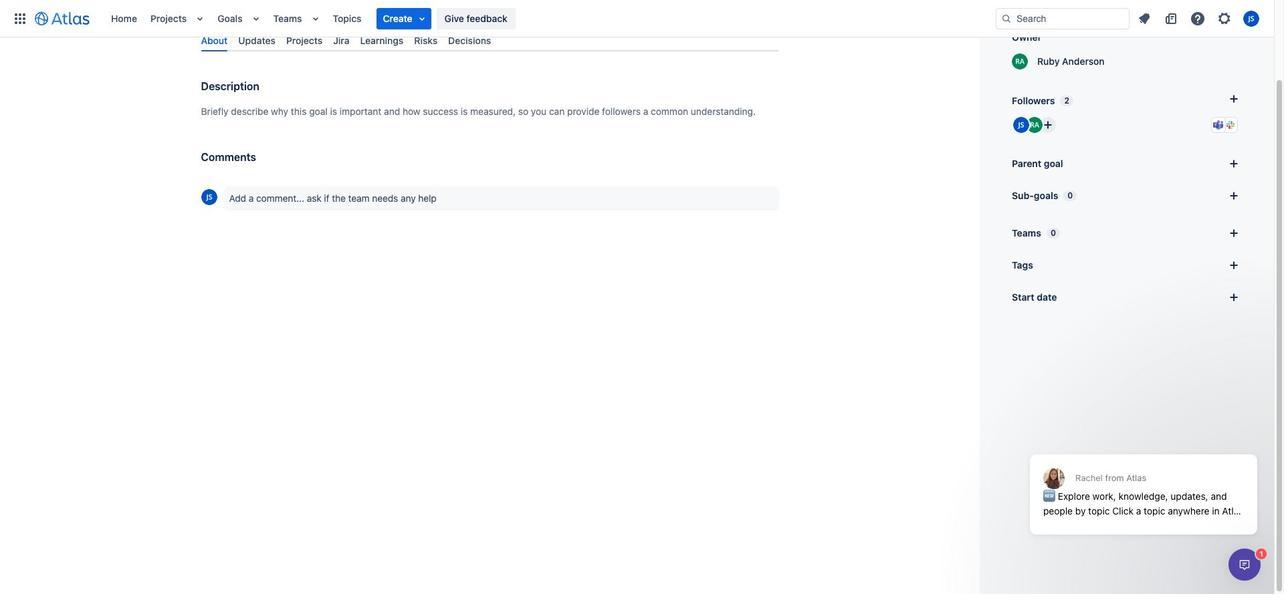 Task type: vqa. For each thing, say whether or not it's contained in the screenshot.
confluence icon to the top
no



Task type: locate. For each thing, give the bounding box(es) containing it.
dialog
[[1023, 422, 1264, 545], [1229, 549, 1261, 581]]

account image
[[1243, 10, 1259, 26]]

switch to... image
[[12, 10, 28, 26]]

None search field
[[996, 8, 1130, 29]]

msteams logo showing  channels are connected to this goal image
[[1213, 120, 1224, 130]]

0 vertical spatial dialog
[[1023, 422, 1264, 545]]

banner
[[0, 0, 1274, 37]]

1 vertical spatial dialog
[[1229, 549, 1261, 581]]

tab list
[[196, 29, 784, 52]]

list item inside "list"
[[376, 8, 431, 29]]

list
[[104, 0, 996, 37], [1132, 8, 1266, 29]]

1 horizontal spatial list
[[1132, 8, 1266, 29]]

list item
[[376, 8, 431, 29]]

top element
[[8, 0, 996, 37]]

add a follower image
[[1226, 91, 1242, 107]]



Task type: describe. For each thing, give the bounding box(es) containing it.
Search field
[[996, 8, 1130, 29]]

settings image
[[1217, 10, 1233, 26]]

avatar group element
[[1012, 116, 1057, 134]]

search image
[[1001, 13, 1012, 24]]

help image
[[1190, 10, 1206, 26]]

add follower image
[[1040, 117, 1056, 133]]

notifications image
[[1136, 10, 1152, 26]]

slack logo showing nan channels are connected to this goal image
[[1225, 120, 1236, 130]]

0 horizontal spatial list
[[104, 0, 996, 37]]



